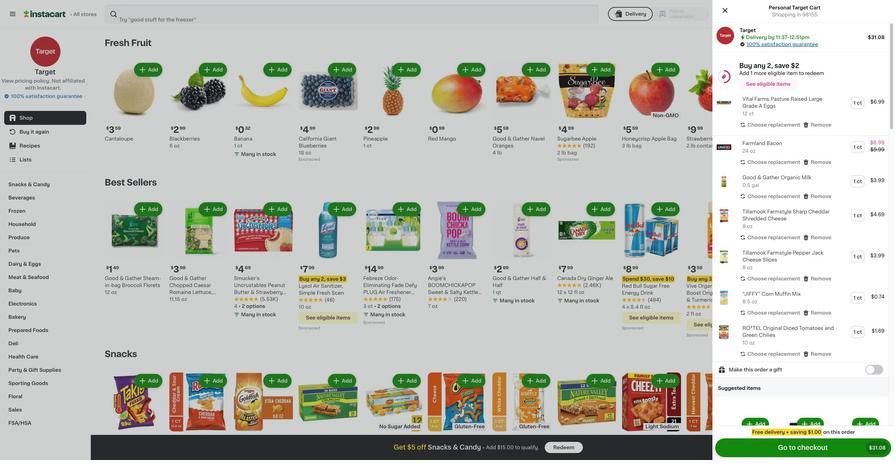 Task type: locate. For each thing, give the bounding box(es) containing it.
product group
[[105, 61, 164, 143], [169, 61, 229, 150], [234, 61, 293, 159], [299, 61, 358, 164], [363, 61, 423, 150], [428, 61, 487, 143], [493, 61, 552, 157], [557, 61, 617, 164], [622, 61, 681, 150], [687, 61, 746, 150], [751, 61, 811, 157], [105, 201, 164, 296], [169, 201, 229, 303], [234, 201, 293, 320], [299, 201, 358, 333], [363, 201, 423, 327], [428, 201, 487, 310], [493, 201, 552, 306], [557, 201, 617, 306], [622, 201, 681, 333], [687, 201, 746, 340], [751, 201, 811, 313], [816, 201, 875, 324], [105, 373, 164, 461], [169, 373, 229, 461], [234, 373, 293, 461], [299, 373, 358, 461], [363, 373, 423, 461], [428, 373, 487, 461], [493, 373, 552, 461], [557, 373, 617, 461], [622, 373, 681, 461], [687, 373, 746, 461], [751, 373, 811, 461], [816, 373, 875, 461], [721, 417, 771, 461], [776, 417, 826, 461], [831, 417, 881, 461]]

sponserd image
[[557, 158, 579, 162], [299, 158, 320, 162], [363, 321, 385, 325], [622, 327, 643, 331], [299, 327, 320, 331], [687, 334, 708, 338]]

main content
[[91, 28, 894, 461]]

1 product group from the top
[[713, 92, 889, 133]]

None search field
[[104, 4, 599, 24]]

good & gather organic milk image
[[717, 174, 732, 189]]

0 vertical spatial item carousel region
[[105, 36, 875, 170]]

1 vertical spatial item carousel region
[[105, 176, 875, 342]]

product group
[[713, 92, 889, 133], [713, 136, 889, 170], [713, 170, 889, 204], [713, 204, 889, 246], [713, 246, 889, 287], [713, 287, 889, 321], [713, 321, 889, 362]]

2 vertical spatial item carousel region
[[105, 348, 875, 461]]

4 product group from the top
[[713, 204, 889, 246]]

"jiffy" corn muffin mix image
[[717, 291, 732, 306]]

get $5 off snacks & candy region
[[91, 436, 894, 461]]

3 product group from the top
[[713, 170, 889, 204]]

status
[[827, 315, 854, 320]]

item carousel region
[[105, 36, 875, 170], [105, 176, 875, 342], [105, 348, 875, 461]]

instacart logo image
[[24, 10, 66, 18]]



Task type: describe. For each thing, give the bounding box(es) containing it.
2 item carousel region from the top
[[105, 176, 875, 342]]

tillamook farmstyle pepper jack cheese slices image
[[717, 250, 732, 264]]

ro*tel original diced tomatoes and green chilies image
[[717, 325, 732, 340]]

1 item carousel region from the top
[[105, 36, 875, 170]]

target image
[[717, 27, 734, 44]]

3 item carousel region from the top
[[105, 348, 875, 461]]

6 product group from the top
[[713, 287, 889, 321]]

2 product group from the top
[[713, 136, 889, 170]]

farmland bacon image
[[717, 140, 732, 155]]

service type group
[[608, 7, 710, 21]]

target logo image
[[30, 36, 61, 67]]

5 product group from the top
[[713, 246, 889, 287]]

7 product group from the top
[[713, 321, 889, 362]]

tillamook farmstyle sharp cheddar shredded cheese image
[[717, 209, 732, 223]]

vital farms pasture raised large grade a eggs image
[[717, 96, 732, 110]]

promotion element
[[713, 57, 889, 136]]



Task type: vqa. For each thing, say whether or not it's contained in the screenshot.
RO*TEL Original Diced Tomatoes and Green Chilies "icon"
yes



